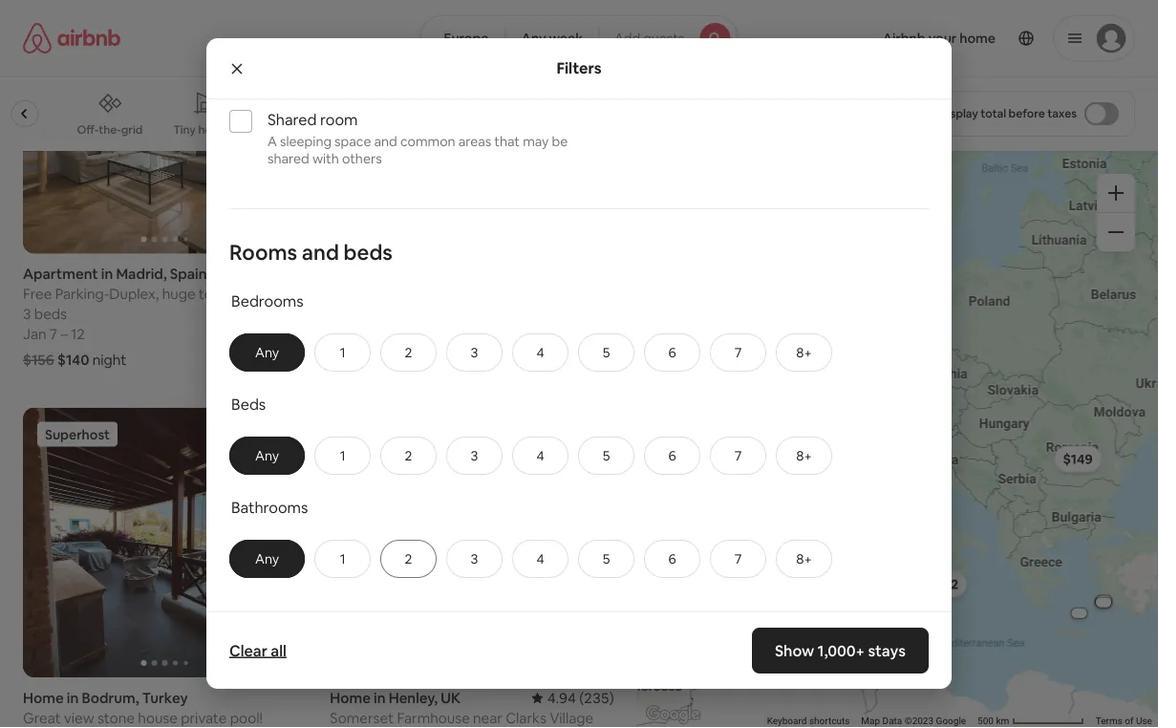 Task type: locate. For each thing, give the bounding box(es) containing it.
clear all
[[229, 641, 287, 660]]

1 vertical spatial and
[[302, 238, 339, 265]]

1 horizontal spatial –
[[371, 325, 378, 344]]

0 vertical spatial 8+
[[796, 344, 812, 361]]

keyboard shortcuts
[[767, 715, 850, 727]]

2 1 button from the top
[[314, 437, 371, 475]]

2 for beds
[[405, 447, 412, 464]]

filters
[[557, 58, 602, 78]]

any button down bathrooms
[[229, 540, 305, 578]]

1 horizontal spatial $149
[[1063, 451, 1093, 468]]

1 vertical spatial 8+ button
[[776, 437, 832, 475]]

2
[[405, 344, 412, 361], [405, 447, 412, 464], [405, 550, 412, 567]]

any element down add to wishlist: home in bodrum, turkey icon
[[249, 447, 285, 464]]

2 2 from the top
[[405, 447, 412, 464]]

3 7 button from the top
[[710, 540, 766, 578]]

1 horizontal spatial night
[[365, 351, 399, 369]]

5 button for bathrooms
[[578, 540, 635, 578]]

2 button for bedrooms
[[380, 333, 437, 372]]

1 home from the left
[[23, 689, 64, 707]]

1 vertical spatial 1 button
[[314, 437, 371, 475]]

4 button
[[512, 333, 569, 372], [512, 437, 569, 475], [512, 540, 569, 578]]

1 horizontal spatial beds
[[344, 238, 393, 265]]

1 any element from the top
[[249, 344, 285, 361]]

1 1 button from the top
[[314, 333, 371, 372]]

tiny homes
[[173, 122, 235, 137]]

group
[[23, 0, 307, 254], [330, 0, 614, 254], [0, 76, 806, 151], [23, 408, 307, 678], [330, 408, 614, 678]]

any button up bathrooms
[[229, 437, 305, 475]]

6 button
[[644, 333, 701, 372], [644, 437, 701, 475], [644, 540, 701, 578]]

2 – from the left
[[371, 325, 378, 344]]

madrid,
[[116, 265, 167, 283]]

beds inside 'filters' dialog
[[344, 238, 393, 265]]

1 4 button from the top
[[512, 333, 569, 372]]

1 vertical spatial 6 button
[[644, 437, 701, 475]]

2 5 button from the top
[[578, 437, 635, 475]]

1 any button from the top
[[229, 333, 305, 372]]

1 2 button from the top
[[380, 333, 437, 372]]

add to wishlist: home in bodrum, turkey image
[[269, 422, 292, 445]]

uk
[[441, 689, 461, 707]]

2 vertical spatial any button
[[229, 540, 305, 578]]

8+ element for bedrooms
[[796, 344, 812, 361]]

6 button for beds
[[644, 437, 701, 475]]

2 button for bathrooms
[[380, 540, 437, 578]]

3 inside 3 beds jan 7 – 12 $156 $140 night
[[23, 305, 31, 324]]

1 3 button from the top
[[446, 333, 503, 372]]

in left bodrum,
[[67, 689, 79, 707]]

group containing off-the-grid
[[0, 76, 806, 151]]

2 vertical spatial 5
[[603, 550, 610, 567]]

2 vertical spatial 1 button
[[314, 540, 371, 578]]

1
[[340, 344, 345, 361], [340, 447, 345, 464], [340, 550, 345, 567]]

1 vertical spatial any element
[[249, 447, 285, 464]]

4.94 (235)
[[547, 689, 614, 707]]

group for spain
[[23, 0, 307, 254]]

–
[[60, 325, 68, 344], [371, 325, 378, 344]]

home for home in henley, uk
[[330, 689, 371, 707]]

2 8+ button from the top
[[776, 437, 832, 475]]

– inside 3 beds jan 7 – 12 $156 $140 night
[[60, 325, 68, 344]]

2 any element from the top
[[249, 447, 285, 464]]

2 vertical spatial 1
[[340, 550, 345, 567]]

3 3 button from the top
[[446, 540, 503, 578]]

any element down bathrooms
[[249, 550, 285, 567]]

1 for bathrooms
[[340, 550, 345, 567]]

2 any button from the top
[[229, 437, 305, 475]]

1 vertical spatial 1
[[340, 447, 345, 464]]

1 vertical spatial 2 button
[[380, 437, 437, 475]]

3 6 from the top
[[668, 550, 676, 567]]

1 button for beds
[[314, 437, 371, 475]]

night inside 3 beds jan 7 – 12 $156 $140 night
[[92, 351, 126, 369]]

8+ for beds
[[796, 447, 812, 464]]

1 horizontal spatial in
[[101, 265, 113, 283]]

1 vertical spatial 5
[[603, 447, 610, 464]]

5
[[603, 344, 610, 361], [603, 447, 610, 464], [603, 550, 610, 567]]

any button for beds
[[229, 437, 305, 475]]

any week button
[[505, 15, 599, 61]]

1 horizontal spatial and
[[374, 133, 397, 150]]

4 for bedrooms
[[537, 344, 544, 361]]

2 vertical spatial 7 button
[[710, 540, 766, 578]]

0 vertical spatial 4 button
[[512, 333, 569, 372]]

5 button
[[578, 333, 635, 372], [578, 437, 635, 475], [578, 540, 635, 578]]

beds up jan
[[34, 305, 67, 324]]

6 for bedrooms
[[668, 344, 676, 361]]

$149 inside dec 4 – 9 $149 night
[[330, 351, 362, 369]]

6 for beds
[[668, 447, 676, 464]]

$140
[[57, 351, 89, 369]]

0 vertical spatial beds
[[344, 238, 393, 265]]

add guests button
[[598, 15, 738, 61]]

group for uk
[[330, 408, 614, 678]]

– left 9
[[371, 325, 378, 344]]

3 1 from the top
[[340, 550, 345, 567]]

in
[[101, 265, 113, 283], [67, 689, 79, 707], [374, 689, 386, 707]]

7 button for beds
[[710, 437, 766, 475]]

2 3 button from the top
[[446, 437, 503, 475]]

0 vertical spatial any button
[[229, 333, 305, 372]]

zoom in image
[[1109, 185, 1124, 201]]

areas
[[458, 133, 491, 150]]

0 vertical spatial 1 button
[[314, 333, 371, 372]]

1 1 from the top
[[340, 344, 345, 361]]

apartment in madrid, spain
[[23, 265, 207, 283]]

7
[[50, 325, 57, 344], [735, 344, 742, 361], [735, 447, 742, 464], [735, 550, 742, 567]]

2 6 button from the top
[[644, 437, 701, 475]]

any element
[[249, 344, 285, 361], [249, 447, 285, 464], [249, 550, 285, 567]]

3 any element from the top
[[249, 550, 285, 567]]

13
[[897, 89, 907, 101]]

2 night from the left
[[365, 351, 399, 369]]

any element for bedrooms
[[249, 344, 285, 361]]

filters dialog
[[206, 0, 952, 689]]

0 vertical spatial 6 button
[[644, 333, 701, 372]]

any button down bedrooms
[[229, 333, 305, 372]]

7 button
[[710, 333, 766, 372], [710, 437, 766, 475], [710, 540, 766, 578]]

shared
[[268, 109, 317, 129]]

home left henley,
[[330, 689, 371, 707]]

0 vertical spatial 3 button
[[446, 333, 503, 372]]

1 5 from the top
[[603, 344, 610, 361]]

$149
[[330, 351, 362, 369], [1063, 451, 1093, 468]]

2 vertical spatial 5 button
[[578, 540, 635, 578]]

any left week
[[521, 30, 546, 47]]

3 8+ element from the top
[[796, 550, 812, 567]]

0 vertical spatial and
[[374, 133, 397, 150]]

1 2 from the top
[[405, 344, 412, 361]]

3 8+ from the top
[[796, 550, 812, 567]]

0 vertical spatial $149
[[330, 351, 362, 369]]

0 vertical spatial 5 button
[[578, 333, 635, 372]]

0 horizontal spatial in
[[67, 689, 79, 707]]

8+ for bathrooms
[[796, 550, 812, 567]]

1 8+ element from the top
[[796, 344, 812, 361]]

1 horizontal spatial home
[[330, 689, 371, 707]]

0 vertical spatial 2 button
[[380, 333, 437, 372]]

2 6 from the top
[[668, 447, 676, 464]]

data
[[883, 715, 903, 727]]

zoom out image
[[1109, 225, 1124, 240]]

2 vertical spatial 6 button
[[644, 540, 701, 578]]

2 vertical spatial 8+ element
[[796, 550, 812, 567]]

1 button for bathrooms
[[314, 540, 371, 578]]

2 7 button from the top
[[710, 437, 766, 475]]

0 horizontal spatial $149
[[330, 351, 362, 369]]

7 for beds
[[735, 447, 742, 464]]

4 for bathrooms
[[537, 550, 544, 567]]

any button
[[229, 333, 305, 372], [229, 437, 305, 475], [229, 540, 305, 578]]

– inside dec 4 – 9 $149 night
[[371, 325, 378, 344]]

turkey
[[142, 689, 188, 707]]

0 vertical spatial any element
[[249, 344, 285, 361]]

2 1 from the top
[[340, 447, 345, 464]]

1 – from the left
[[60, 325, 68, 344]]

2 5 from the top
[[603, 447, 610, 464]]

1 vertical spatial 8+ element
[[796, 447, 812, 464]]

2 8+ from the top
[[796, 447, 812, 464]]

7 for bathrooms
[[735, 550, 742, 567]]

any element down bedrooms
[[249, 344, 285, 361]]

1 vertical spatial 6
[[668, 447, 676, 464]]

0 vertical spatial 8+ button
[[776, 333, 832, 372]]

any button for bedrooms
[[229, 333, 305, 372]]

$92
[[935, 576, 959, 593]]

2 vertical spatial 2 button
[[380, 540, 437, 578]]

2 vertical spatial 6
[[668, 550, 676, 567]]

in for madrid,
[[101, 265, 113, 283]]

home in bodrum, turkey
[[23, 689, 188, 707]]

3 5 from the top
[[603, 550, 610, 567]]

henley,
[[389, 689, 438, 707]]

1 8+ from the top
[[796, 344, 812, 361]]

in left henley,
[[374, 689, 386, 707]]

google image
[[642, 702, 705, 727]]

None search field
[[420, 15, 738, 61]]

2 vertical spatial 2
[[405, 550, 412, 567]]

7 button for bathrooms
[[710, 540, 766, 578]]

bathrooms
[[231, 497, 308, 517]]

night
[[92, 351, 126, 369], [365, 351, 399, 369]]

0 horizontal spatial –
[[60, 325, 68, 344]]

3 for bedrooms
[[471, 344, 478, 361]]

1 vertical spatial any button
[[229, 437, 305, 475]]

in left madrid,
[[101, 265, 113, 283]]

3 5 button from the top
[[578, 540, 635, 578]]

terms
[[1096, 715, 1123, 727]]

8+ element
[[796, 344, 812, 361], [796, 447, 812, 464], [796, 550, 812, 567]]

3 button for bathrooms
[[446, 540, 503, 578]]

3 1 button from the top
[[314, 540, 371, 578]]

show 1,000+ stays link
[[752, 628, 929, 674]]

2 vertical spatial 8+ button
[[776, 540, 832, 578]]

0 vertical spatial 5
[[603, 344, 610, 361]]

5 for bedrooms
[[603, 344, 610, 361]]

2 vertical spatial 3 button
[[446, 540, 503, 578]]

2 vertical spatial 4 button
[[512, 540, 569, 578]]

1 7 button from the top
[[710, 333, 766, 372]]

1 vertical spatial 7 button
[[710, 437, 766, 475]]

use
[[1136, 715, 1153, 727]]

1 vertical spatial 5 button
[[578, 437, 635, 475]]

1 6 from the top
[[668, 344, 676, 361]]

2 button for beds
[[380, 437, 437, 475]]

common
[[400, 133, 455, 150]]

1 vertical spatial beds
[[34, 305, 67, 324]]

1 vertical spatial 8+
[[796, 447, 812, 464]]

that
[[494, 133, 520, 150]]

©2023
[[905, 715, 934, 727]]

europe
[[444, 30, 489, 47]]

6 for bathrooms
[[668, 550, 676, 567]]

any down bedrooms
[[255, 344, 279, 361]]

3 button for bedrooms
[[446, 333, 503, 372]]

3 any button from the top
[[229, 540, 305, 578]]

0 vertical spatial 7 button
[[710, 333, 766, 372]]

1 5 button from the top
[[578, 333, 635, 372]]

0 vertical spatial 1
[[340, 344, 345, 361]]

4
[[360, 325, 368, 344], [537, 344, 544, 361], [537, 447, 544, 464], [537, 550, 544, 567]]

4 for beds
[[537, 447, 544, 464]]

1 vertical spatial 3 button
[[446, 437, 503, 475]]

2 home from the left
[[330, 689, 371, 707]]

with
[[312, 150, 339, 167]]

add to wishlist: apartment in madrid, spain image
[[269, 0, 292, 21]]

any
[[521, 30, 546, 47], [255, 344, 279, 361], [255, 447, 279, 464], [255, 550, 279, 567]]

bodrum,
[[82, 689, 139, 707]]

0 vertical spatial 2
[[405, 344, 412, 361]]

2 4 button from the top
[[512, 437, 569, 475]]

1 8+ button from the top
[[776, 333, 832, 372]]

space
[[335, 133, 371, 150]]

3 2 from the top
[[405, 550, 412, 567]]

1 6 button from the top
[[644, 333, 701, 372]]

– left 12
[[60, 325, 68, 344]]

2 vertical spatial 8+
[[796, 550, 812, 567]]

and right space
[[374, 133, 397, 150]]

1 for beds
[[340, 447, 345, 464]]

8+
[[796, 344, 812, 361], [796, 447, 812, 464], [796, 550, 812, 567]]

3 2 button from the top
[[380, 540, 437, 578]]

and right rooms at the left
[[302, 238, 339, 265]]

any element for beds
[[249, 447, 285, 464]]

0 vertical spatial 8+ element
[[796, 344, 812, 361]]

1 night from the left
[[92, 351, 126, 369]]

night right $140
[[92, 351, 126, 369]]

9
[[382, 325, 390, 344]]

1 vertical spatial $149
[[1063, 451, 1093, 468]]

of
[[1125, 715, 1134, 727]]

0 horizontal spatial home
[[23, 689, 64, 707]]

and
[[374, 133, 397, 150], [302, 238, 339, 265]]

3 6 button from the top
[[644, 540, 701, 578]]

1 vertical spatial 4 button
[[512, 437, 569, 475]]

home left bodrum,
[[23, 689, 64, 707]]

2 horizontal spatial in
[[374, 689, 386, 707]]

night down 9
[[365, 351, 399, 369]]

3 8+ button from the top
[[776, 540, 832, 578]]

1 button
[[314, 333, 371, 372], [314, 437, 371, 475], [314, 540, 371, 578]]

any down bathrooms
[[255, 550, 279, 567]]

any down add to wishlist: home in bodrum, turkey icon
[[255, 447, 279, 464]]

8+ button
[[776, 333, 832, 372], [776, 437, 832, 475], [776, 540, 832, 578]]

2 vertical spatial any element
[[249, 550, 285, 567]]

dec 4 – 9 $149 night
[[330, 325, 399, 369]]

beds right (268)
[[344, 238, 393, 265]]

$156
[[23, 351, 54, 369]]

0 vertical spatial 6
[[668, 344, 676, 361]]

1 vertical spatial 2
[[405, 447, 412, 464]]

0 horizontal spatial night
[[92, 351, 126, 369]]

3 4 button from the top
[[512, 540, 569, 578]]

shared room a sleeping space and common areas that may be shared with others
[[268, 109, 568, 167]]

0 horizontal spatial beds
[[34, 305, 67, 324]]

2 2 button from the top
[[380, 437, 437, 475]]

terms of use link
[[1096, 715, 1153, 727]]

off-
[[77, 122, 99, 137]]

2 8+ element from the top
[[796, 447, 812, 464]]

8+ for bedrooms
[[796, 344, 812, 361]]



Task type: vqa. For each thing, say whether or not it's contained in the screenshot.
left about
no



Task type: describe. For each thing, give the bounding box(es) containing it.
apartment
[[23, 265, 98, 283]]

2 for bedrooms
[[405, 344, 412, 361]]

4 button for bathrooms
[[512, 540, 569, 578]]

home in henley, uk
[[330, 689, 461, 707]]

show 1,000+ stays
[[775, 641, 906, 660]]

500 km button
[[972, 714, 1090, 727]]

in for bodrum,
[[67, 689, 79, 707]]

any week
[[521, 30, 583, 47]]

$149 button
[[1055, 446, 1102, 473]]

5 button for beds
[[578, 437, 635, 475]]

beds inside 3 beds jan 7 – 12 $156 $140 night
[[34, 305, 67, 324]]

clear
[[229, 641, 268, 660]]

homes
[[198, 122, 235, 137]]

4.91 (268)
[[240, 265, 307, 283]]

total
[[981, 106, 1006, 121]]

$149 inside '$149' 'button'
[[1063, 451, 1093, 468]]

5 button for bedrooms
[[578, 333, 635, 372]]

may
[[523, 133, 549, 150]]

guests
[[643, 30, 685, 47]]

8+ element for beds
[[796, 447, 812, 464]]

(268)
[[272, 265, 307, 283]]

6 button for bedrooms
[[644, 333, 701, 372]]

display
[[939, 106, 978, 121]]

home for home in bodrum, turkey
[[23, 689, 64, 707]]

(235)
[[579, 689, 614, 707]]

others
[[342, 150, 382, 167]]

km
[[996, 715, 1010, 727]]

all
[[271, 641, 287, 660]]

grid
[[121, 122, 143, 137]]

$227 button
[[679, 327, 727, 354]]

be
[[552, 133, 568, 150]]

7 for bedrooms
[[735, 344, 742, 361]]

dec
[[330, 325, 357, 344]]

night inside dec 4 – 9 $149 night
[[365, 351, 399, 369]]

8+ element for bathrooms
[[796, 550, 812, 567]]

keyboard shortcuts button
[[767, 714, 850, 727]]

any for bedrooms
[[255, 344, 279, 361]]

tiny
[[173, 122, 196, 137]]

map data ©2023 google
[[861, 715, 966, 727]]

clear all button
[[220, 632, 296, 670]]

12
[[71, 325, 85, 344]]

$92 button
[[927, 571, 968, 598]]

any button for bathrooms
[[229, 540, 305, 578]]

rooms and beds
[[229, 238, 393, 265]]

5 for bathrooms
[[603, 550, 610, 567]]

keyboard
[[767, 715, 807, 727]]

6 button for bathrooms
[[644, 540, 701, 578]]

1 for bedrooms
[[340, 344, 345, 361]]

show
[[775, 641, 815, 660]]

sleeping
[[280, 133, 332, 150]]

any element for bathrooms
[[249, 550, 285, 567]]

8+ button for beds
[[776, 437, 832, 475]]

group for turkey
[[23, 408, 307, 678]]

any for bathrooms
[[255, 550, 279, 567]]

4.94 out of 5 average rating,  235 reviews image
[[532, 689, 614, 707]]

profile element
[[761, 0, 1135, 76]]

8+ button for bathrooms
[[776, 540, 832, 578]]

google
[[936, 715, 966, 727]]

none search field containing europe
[[420, 15, 738, 61]]

off-the-grid
[[77, 122, 143, 137]]

taxes
[[1048, 106, 1077, 121]]

in for henley,
[[374, 689, 386, 707]]

rooms
[[229, 238, 297, 265]]

display total before taxes
[[939, 106, 1077, 121]]

beds
[[231, 394, 266, 414]]

2 for bathrooms
[[405, 550, 412, 567]]

3 button for beds
[[446, 437, 503, 475]]

5 for beds
[[603, 447, 610, 464]]

500 km
[[978, 715, 1012, 727]]

4.94
[[547, 689, 576, 707]]

7 inside 3 beds jan 7 – 12 $156 $140 night
[[50, 325, 57, 344]]

week
[[549, 30, 583, 47]]

room
[[320, 109, 358, 129]]

add
[[615, 30, 640, 47]]

4 inside dec 4 – 9 $149 night
[[360, 325, 368, 344]]

$227
[[687, 332, 718, 349]]

bedrooms
[[231, 291, 304, 310]]

4.91
[[240, 265, 269, 283]]

tropical
[[523, 122, 566, 137]]

and inside shared room a sleeping space and common areas that may be shared with others
[[374, 133, 397, 150]]

shared
[[268, 150, 309, 167]]

a
[[268, 133, 277, 150]]

jan
[[23, 325, 46, 344]]

4 button for bedrooms
[[512, 333, 569, 372]]

google map
showing 22 stays. region
[[637, 151, 1158, 727]]

any for beds
[[255, 447, 279, 464]]

the-
[[99, 122, 121, 137]]

1 button for bedrooms
[[314, 333, 371, 372]]

terms of use
[[1096, 715, 1153, 727]]

a-
[[267, 122, 279, 137]]

7 button for bedrooms
[[710, 333, 766, 372]]

8+ button for bedrooms
[[776, 333, 832, 372]]

map
[[861, 715, 880, 727]]

3 for bathrooms
[[471, 550, 478, 567]]

1,000+
[[818, 641, 865, 660]]

frames
[[279, 122, 317, 137]]

before
[[1009, 106, 1045, 121]]

stays
[[868, 641, 906, 660]]

3 beds jan 7 – 12 $156 $140 night
[[23, 305, 126, 369]]

add to wishlist: cottage in râul alb de jos, romania image
[[576, 0, 599, 21]]

shortcuts
[[809, 715, 850, 727]]

500
[[978, 715, 994, 727]]

spain
[[170, 265, 207, 283]]

4 button for beds
[[512, 437, 569, 475]]

3 for beds
[[471, 447, 478, 464]]

a-frames
[[267, 122, 317, 137]]

add guests
[[615, 30, 685, 47]]

display total before taxes button
[[923, 91, 1135, 137]]

add to wishlist: home in henley, uk image
[[576, 422, 599, 445]]

0 horizontal spatial and
[[302, 238, 339, 265]]



